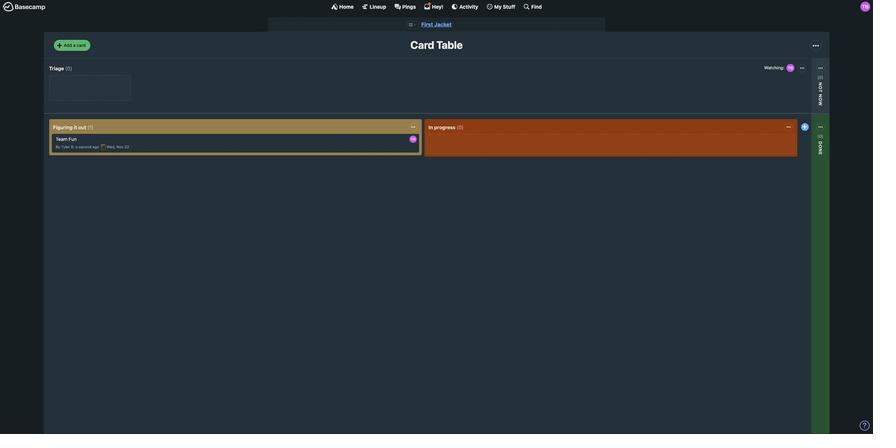 Task type: locate. For each thing, give the bounding box(es) containing it.
e
[[818, 152, 824, 155]]

figuring
[[53, 124, 73, 130]]

a right b.
[[76, 145, 78, 149]]

d o n e
[[818, 141, 824, 155]]

o up w
[[818, 86, 824, 89]]

ago
[[93, 145, 99, 149]]

pings button
[[394, 3, 416, 10]]

0 vertical spatial a
[[73, 42, 75, 48]]

hey! button
[[424, 2, 444, 10]]

team
[[56, 136, 67, 142]]

None submit
[[776, 96, 823, 104], [776, 155, 823, 163], [776, 96, 823, 104], [776, 155, 823, 163]]

triage (0)
[[49, 65, 72, 71]]

1 o from the top
[[818, 86, 824, 89]]

n down t
[[818, 94, 824, 98]]

first
[[422, 21, 433, 27]]

card table
[[411, 39, 463, 51]]

0 horizontal spatial tyler black image
[[410, 136, 417, 143]]

0 vertical spatial o
[[818, 86, 824, 89]]

first jacket link
[[422, 21, 452, 27]]

home
[[339, 4, 354, 10]]

in
[[429, 124, 433, 130]]

card
[[411, 39, 434, 51]]

o up e
[[818, 145, 824, 148]]

tyler
[[61, 145, 70, 149]]

n
[[818, 94, 824, 98], [818, 148, 824, 152]]

lineup link
[[362, 3, 386, 10]]

activity
[[460, 4, 478, 10]]

activity link
[[452, 3, 478, 10]]

in progress link
[[429, 124, 456, 130]]

n down the d at the top right of page
[[818, 148, 824, 152]]

(0)
[[65, 65, 72, 71], [818, 75, 824, 80], [457, 124, 464, 130], [818, 133, 824, 139]]

d
[[818, 141, 824, 145]]

stuff
[[503, 4, 516, 10]]

main element
[[0, 0, 874, 13]]

pings
[[402, 4, 416, 10]]

1 vertical spatial n
[[818, 148, 824, 152]]

1 vertical spatial o
[[818, 98, 824, 101]]

0 vertical spatial n
[[818, 94, 824, 98]]

tyler black image
[[786, 63, 796, 73], [410, 136, 417, 143]]

(0) right triage
[[65, 65, 72, 71]]

3 o from the top
[[818, 145, 824, 148]]

0 vertical spatial tyler black image
[[786, 63, 796, 73]]

triage link
[[49, 65, 64, 71]]

lineup
[[370, 4, 386, 10]]

2 vertical spatial o
[[818, 145, 824, 148]]

jacket
[[435, 21, 452, 27]]

my
[[495, 4, 502, 10]]

watching:
[[765, 65, 785, 70], [778, 147, 800, 152]]

1 vertical spatial watching:
[[778, 147, 800, 152]]

a right add
[[73, 42, 75, 48]]

table
[[437, 39, 463, 51]]

wed,
[[107, 145, 116, 149]]

nov
[[117, 145, 124, 149]]

a
[[73, 42, 75, 48], [76, 145, 78, 149]]

out
[[78, 124, 86, 130]]

o
[[818, 86, 824, 89], [818, 98, 824, 101], [818, 145, 824, 148]]

by
[[56, 145, 60, 149]]

o down t
[[818, 98, 824, 101]]

progress
[[434, 124, 456, 130]]

add a card
[[64, 42, 86, 48]]

add a card link
[[54, 40, 90, 51]]

switch accounts image
[[3, 2, 46, 12]]



Task type: vqa. For each thing, say whether or not it's contained in the screenshot.
the bottommost Terry Turtle image
no



Task type: describe. For each thing, give the bounding box(es) containing it.
add
[[64, 42, 72, 48]]

in progress (0)
[[429, 124, 464, 130]]

wed, nov 22
[[107, 145, 129, 149]]

n
[[818, 82, 824, 86]]

card
[[77, 42, 86, 48]]

1 n from the top
[[818, 94, 824, 98]]

(0) right progress
[[457, 124, 464, 130]]

1 vertical spatial a
[[76, 145, 78, 149]]

2 n from the top
[[818, 148, 824, 152]]

t
[[818, 89, 824, 93]]

tyler black image
[[861, 2, 871, 12]]

my stuff button
[[486, 3, 516, 10]]

figuring it out link
[[53, 124, 86, 130]]

(0) up the d at the top right of page
[[818, 133, 824, 139]]

first jacket
[[422, 21, 452, 27]]

team fun
[[56, 136, 77, 142]]

find button
[[524, 3, 542, 10]]

2 o from the top
[[818, 98, 824, 101]]

1 vertical spatial tyler black image
[[410, 136, 417, 143]]

0 vertical spatial watching:
[[765, 65, 785, 70]]

fun
[[69, 136, 77, 142]]

home link
[[331, 3, 354, 10]]

w
[[818, 101, 824, 106]]

b.
[[71, 145, 75, 149]]

find
[[532, 4, 542, 10]]

o for d o n e
[[818, 145, 824, 148]]

(1)
[[88, 124, 94, 130]]

n o t n o w
[[818, 82, 824, 106]]

(0) up n
[[818, 75, 824, 80]]

a second ago element
[[76, 145, 99, 149]]

hey!
[[432, 4, 444, 10]]

it
[[74, 124, 77, 130]]

my stuff
[[495, 4, 516, 10]]

second
[[79, 145, 91, 149]]

1 horizontal spatial tyler black image
[[786, 63, 796, 73]]

22
[[125, 145, 129, 149]]

figuring it out (1)
[[53, 124, 94, 130]]

by tyler b. a second ago
[[56, 145, 99, 149]]

o for n o t n o w
[[818, 86, 824, 89]]

triage
[[49, 65, 64, 71]]



